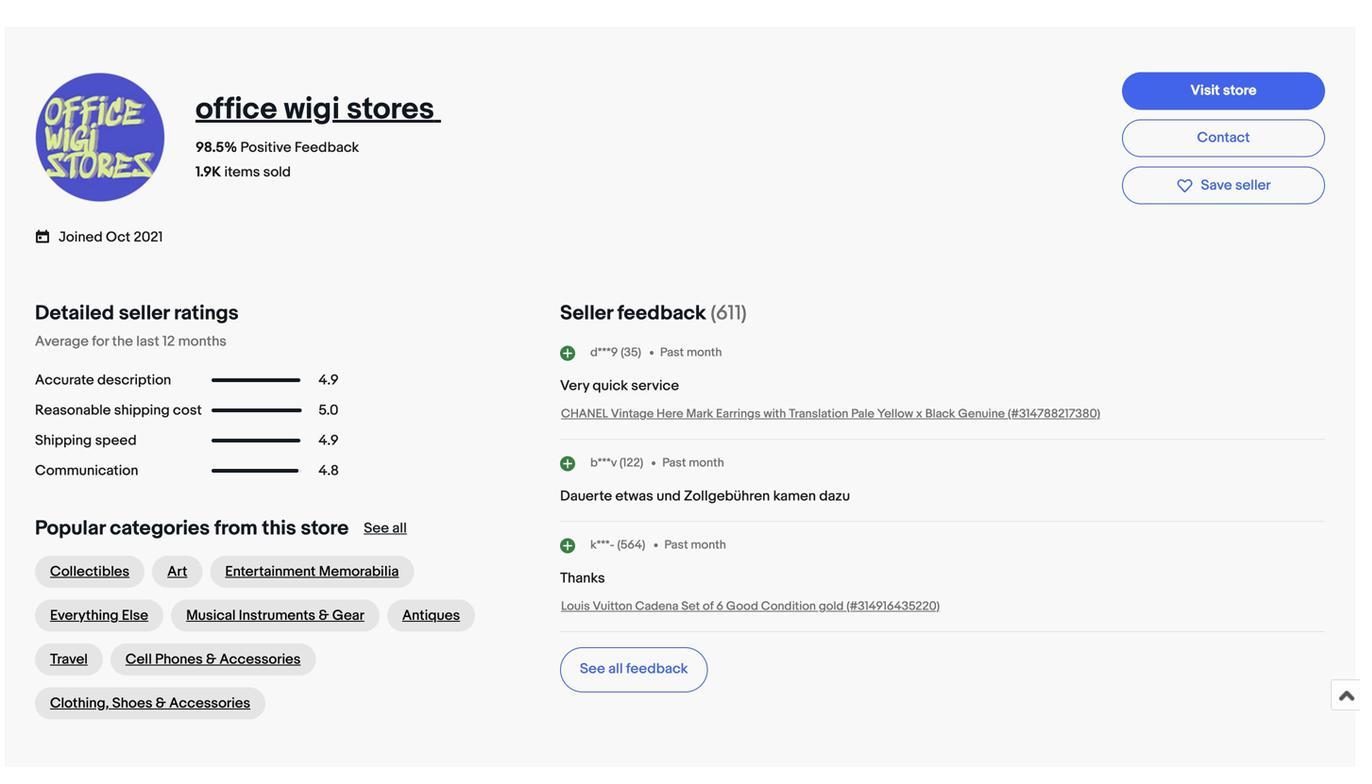 Task type: vqa. For each thing, say whether or not it's contained in the screenshot.
Very
yes



Task type: locate. For each thing, give the bounding box(es) containing it.
see up the memorabilia
[[364, 520, 389, 537]]

0 horizontal spatial seller
[[119, 301, 169, 326]]

collectibles
[[50, 564, 130, 581]]

0 horizontal spatial all
[[392, 520, 407, 537]]

b***v (122)
[[590, 456, 643, 471]]

& for phones
[[206, 652, 216, 669]]

5.0
[[318, 402, 338, 419]]

4.9 for accurate description
[[318, 372, 339, 389]]

service
[[631, 378, 679, 395]]

1 horizontal spatial see
[[580, 661, 605, 678]]

accessories for cell phones & accessories
[[219, 652, 301, 669]]

dauerte
[[560, 488, 612, 505]]

seller feedback (611)
[[560, 301, 747, 326]]

feedback
[[617, 301, 706, 326], [626, 661, 688, 678]]

see all
[[364, 520, 407, 537]]

see down louis
[[580, 661, 605, 678]]

joined oct 2021
[[59, 229, 163, 246]]

last
[[136, 333, 159, 350]]

1 4.9 from the top
[[318, 372, 339, 389]]

98.5% positive feedback 1.9k items sold
[[196, 139, 359, 181]]

1 horizontal spatial all
[[608, 661, 623, 678]]

0 vertical spatial month
[[687, 346, 722, 360]]

& left gear
[[319, 608, 329, 625]]

feedback
[[295, 139, 359, 156]]

office wigi stores image
[[34, 71, 166, 203]]

0 vertical spatial &
[[319, 608, 329, 625]]

1 vertical spatial store
[[301, 517, 349, 541]]

cell phones & accessories link
[[110, 644, 316, 676]]

clothing, shoes & accessories link
[[35, 688, 265, 720]]

1 vertical spatial see
[[580, 661, 605, 678]]

1 vertical spatial past
[[662, 456, 686, 471]]

visit store
[[1191, 82, 1257, 99]]

translation
[[789, 407, 849, 422]]

past
[[660, 346, 684, 360], [662, 456, 686, 471], [664, 539, 688, 553]]

condition
[[761, 600, 816, 614]]

0 vertical spatial accessories
[[219, 652, 301, 669]]

& right the phones
[[206, 652, 216, 669]]

black
[[925, 407, 955, 422]]

1 horizontal spatial seller
[[1235, 177, 1271, 194]]

4.9 down 5.0
[[318, 432, 339, 449]]

0 vertical spatial 4.9
[[318, 372, 339, 389]]

musical instruments & gear
[[186, 608, 364, 625]]

seller right "save"
[[1235, 177, 1271, 194]]

(#314916435220)
[[846, 600, 940, 614]]

all down vuitton
[[608, 661, 623, 678]]

4.9 up 5.0
[[318, 372, 339, 389]]

& for shoes
[[156, 696, 166, 713]]

0 vertical spatial past
[[660, 346, 684, 360]]

seller
[[1235, 177, 1271, 194], [119, 301, 169, 326]]

accessories
[[219, 652, 301, 669], [169, 696, 250, 713]]

months
[[178, 333, 227, 350]]

thanks
[[560, 570, 605, 587]]

cost
[[173, 402, 202, 419]]

louis vuitton cadena set of 6 good condition gold (#314916435220)
[[561, 600, 940, 614]]

office
[[196, 91, 277, 128]]

0 vertical spatial all
[[392, 520, 407, 537]]

4.8
[[318, 463, 339, 480]]

past right the (564)
[[664, 539, 688, 553]]

0 vertical spatial store
[[1223, 82, 1257, 99]]

average for the last 12 months
[[35, 333, 227, 350]]

1 vertical spatial past month
[[662, 456, 724, 471]]

joined
[[59, 229, 103, 246]]

description
[[97, 372, 171, 389]]

past month
[[660, 346, 722, 360], [662, 456, 724, 471], [664, 539, 726, 553]]

& right shoes at bottom left
[[156, 696, 166, 713]]

1 vertical spatial accessories
[[169, 696, 250, 713]]

1 vertical spatial seller
[[119, 301, 169, 326]]

clothing,
[[50, 696, 109, 713]]

vintage
[[611, 407, 654, 422]]

positive
[[240, 139, 291, 156]]

2 horizontal spatial &
[[319, 608, 329, 625]]

accessories down cell phones & accessories
[[169, 696, 250, 713]]

month down (611)
[[687, 346, 722, 360]]

oct
[[106, 229, 130, 246]]

4.9 for shipping speed
[[318, 432, 339, 449]]

1 vertical spatial all
[[608, 661, 623, 678]]

& for instruments
[[319, 608, 329, 625]]

feedback down cadena
[[626, 661, 688, 678]]

entertainment memorabilia
[[225, 564, 399, 581]]

store right visit
[[1223, 82, 1257, 99]]

here
[[657, 407, 683, 422]]

entertainment memorabilia link
[[210, 556, 414, 588]]

shoes
[[112, 696, 152, 713]]

ratings
[[174, 301, 239, 326]]

0 vertical spatial past month
[[660, 346, 722, 360]]

month down dauerte etwas und zollgebühren kamen dazu
[[691, 539, 726, 553]]

of
[[703, 600, 714, 614]]

travel
[[50, 652, 88, 669]]

store up the entertainment memorabilia "link"
[[301, 517, 349, 541]]

0 horizontal spatial &
[[156, 696, 166, 713]]

yellow
[[877, 407, 913, 422]]

seller for detailed
[[119, 301, 169, 326]]

1 horizontal spatial &
[[206, 652, 216, 669]]

see all feedback link
[[560, 648, 708, 693]]

0 vertical spatial feedback
[[617, 301, 706, 326]]

month up dauerte etwas und zollgebühren kamen dazu
[[689, 456, 724, 471]]

seller up last
[[119, 301, 169, 326]]

save seller
[[1201, 177, 1271, 194]]

detailed
[[35, 301, 114, 326]]

past month up service
[[660, 346, 722, 360]]

d***9 (35)
[[590, 346, 641, 360]]

past up service
[[660, 346, 684, 360]]

(611)
[[711, 301, 747, 326]]

etwas
[[615, 488, 653, 505]]

set
[[681, 600, 700, 614]]

feedback up the (35)
[[617, 301, 706, 326]]

communication
[[35, 463, 138, 480]]

sold
[[263, 164, 291, 181]]

past month for service
[[660, 346, 722, 360]]

4.9
[[318, 372, 339, 389], [318, 432, 339, 449]]

gold
[[819, 600, 844, 614]]

see all link
[[364, 520, 407, 537]]

accurate description
[[35, 372, 171, 389]]

past month down dauerte etwas und zollgebühren kamen dazu
[[664, 539, 726, 553]]

louis vuitton cadena set of 6 good condition gold (#314916435220) link
[[561, 600, 940, 614]]

accessories down musical instruments & gear link
[[219, 652, 301, 669]]

wigi
[[284, 91, 340, 128]]

all up the memorabilia
[[392, 520, 407, 537]]

past month for und
[[662, 456, 724, 471]]

for
[[92, 333, 109, 350]]

12
[[163, 333, 175, 350]]

everything else link
[[35, 600, 163, 632]]

past for und
[[662, 456, 686, 471]]

cadena
[[635, 600, 679, 614]]

good
[[726, 600, 758, 614]]

2 vertical spatial past
[[664, 539, 688, 553]]

seller
[[560, 301, 613, 326]]

past month up dauerte etwas und zollgebühren kamen dazu
[[662, 456, 724, 471]]

seller inside button
[[1235, 177, 1271, 194]]

0 vertical spatial see
[[364, 520, 389, 537]]

2 vertical spatial &
[[156, 696, 166, 713]]

past up und
[[662, 456, 686, 471]]

1 vertical spatial month
[[689, 456, 724, 471]]

2 4.9 from the top
[[318, 432, 339, 449]]

1 vertical spatial 4.9
[[318, 432, 339, 449]]

memorabilia
[[319, 564, 399, 581]]

accessories for clothing, shoes & accessories
[[169, 696, 250, 713]]

0 horizontal spatial see
[[364, 520, 389, 537]]

d***9
[[590, 346, 618, 360]]

k***- (564)
[[590, 539, 645, 553]]

zollgebühren
[[684, 488, 770, 505]]

1 vertical spatial &
[[206, 652, 216, 669]]

travel link
[[35, 644, 103, 676]]

past for service
[[660, 346, 684, 360]]

month for und
[[689, 456, 724, 471]]

0 vertical spatial seller
[[1235, 177, 1271, 194]]

month for service
[[687, 346, 722, 360]]

0 horizontal spatial store
[[301, 517, 349, 541]]



Task type: describe. For each thing, give the bounding box(es) containing it.
1 vertical spatial feedback
[[626, 661, 688, 678]]

accurate
[[35, 372, 94, 389]]

see for see all
[[364, 520, 389, 537]]

b***v
[[590, 456, 617, 471]]

(564)
[[617, 539, 645, 553]]

contact
[[1197, 129, 1250, 146]]

cell
[[125, 652, 152, 669]]

from
[[214, 517, 258, 541]]

all for see all
[[392, 520, 407, 537]]

quick
[[593, 378, 628, 395]]

chanel
[[561, 407, 608, 422]]

save seller button
[[1122, 167, 1325, 204]]

popular categories from this store
[[35, 517, 349, 541]]

dauerte etwas und zollgebühren kamen dazu
[[560, 488, 850, 505]]

kamen
[[773, 488, 816, 505]]

instruments
[[239, 608, 315, 625]]

art link
[[152, 556, 202, 588]]

this
[[262, 517, 296, 541]]

items
[[224, 164, 260, 181]]

art
[[167, 564, 187, 581]]

earrings
[[716, 407, 761, 422]]

2021
[[134, 229, 163, 246]]

very
[[560, 378, 589, 395]]

contact link
[[1122, 119, 1325, 157]]

detailed seller ratings
[[35, 301, 239, 326]]

genuine
[[958, 407, 1005, 422]]

mark
[[686, 407, 713, 422]]

office wigi stores
[[196, 91, 434, 128]]

office wigi stores link
[[196, 91, 441, 128]]

vuitton
[[593, 600, 632, 614]]

k***-
[[590, 539, 615, 553]]

98.5%
[[196, 139, 237, 156]]

shipping
[[114, 402, 170, 419]]

2 vertical spatial month
[[691, 539, 726, 553]]

1.9k
[[196, 164, 221, 181]]

shipping
[[35, 432, 92, 449]]

visit store link
[[1122, 72, 1325, 110]]

clothing, shoes & accessories
[[50, 696, 250, 713]]

all for see all feedback
[[608, 661, 623, 678]]

collectibles link
[[35, 556, 145, 588]]

2 vertical spatial past month
[[664, 539, 726, 553]]

stores
[[347, 91, 434, 128]]

speed
[[95, 432, 137, 449]]

musical
[[186, 608, 236, 625]]

text__icon wrapper image
[[35, 227, 59, 244]]

gear
[[332, 608, 364, 625]]

antiques link
[[387, 600, 475, 632]]

visit
[[1191, 82, 1220, 99]]

pale
[[851, 407, 874, 422]]

categories
[[110, 517, 210, 541]]

else
[[122, 608, 148, 625]]

louis
[[561, 600, 590, 614]]

seller for save
[[1235, 177, 1271, 194]]

(35)
[[621, 346, 641, 360]]

see for see all feedback
[[580, 661, 605, 678]]

everything
[[50, 608, 119, 625]]

chanel vintage here mark earrings with translation pale yellow x black genuine (#314788217380) link
[[561, 407, 1100, 422]]

save
[[1201, 177, 1232, 194]]

(#314788217380)
[[1008, 407, 1100, 422]]

antiques
[[402, 608, 460, 625]]

phones
[[155, 652, 203, 669]]

very quick service
[[560, 378, 679, 395]]

reasonable
[[35, 402, 111, 419]]

shipping speed
[[35, 432, 137, 449]]

musical instruments & gear link
[[171, 600, 380, 632]]

1 horizontal spatial store
[[1223, 82, 1257, 99]]

chanel vintage here mark earrings with translation pale yellow x black genuine (#314788217380)
[[561, 407, 1100, 422]]

reasonable shipping cost
[[35, 402, 202, 419]]

with
[[763, 407, 786, 422]]

average
[[35, 333, 89, 350]]



